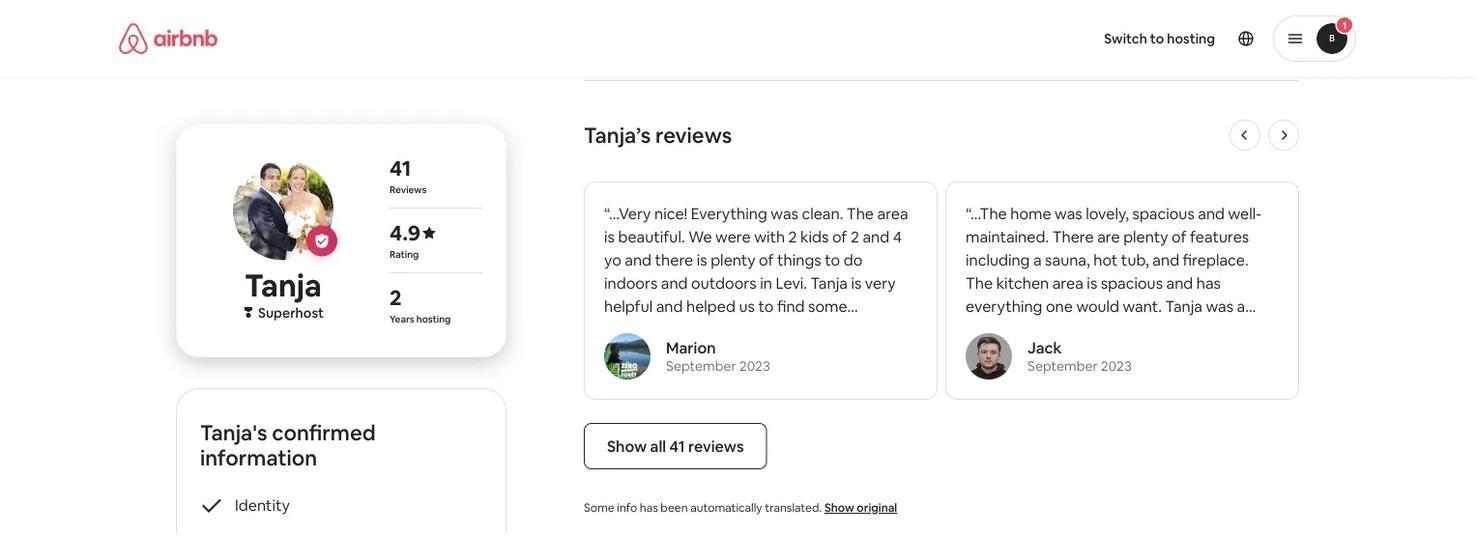 Task type: describe. For each thing, give the bounding box(es) containing it.
some info has been automatically translated. show original
[[584, 501, 898, 516]]

0 horizontal spatial is
[[604, 227, 615, 247]]

1 button
[[1274, 15, 1357, 62]]

"…very
[[604, 204, 651, 224]]

september for marion
[[666, 358, 737, 376]]

yo
[[604, 250, 622, 270]]

confirmed
[[272, 419, 376, 447]]

were
[[716, 227, 751, 247]]

to left do
[[825, 250, 840, 270]]

was
[[771, 204, 799, 224]]

a
[[800, 320, 808, 340]]

41 inside the show all 41 reviews "button"
[[670, 437, 685, 457]]

41 reviews
[[390, 154, 427, 196]]

marion september 2023
[[666, 338, 770, 376]]

tanja inside the "…very nice! everything was clean. the area is beautiful. we were with 2 kids of 2 and 4 yo and there is plenty of things to do indoors and outdoors in levi.  tanja is very helpful and helped us to find some activities. she even send us a mail to inform us about the northern lights! thank you!…
[[811, 274, 848, 293]]

2023 for jack
[[1101, 358, 1132, 376]]

1 vertical spatial is
[[697, 250, 708, 270]]

show inside "button"
[[607, 437, 647, 457]]

do
[[844, 250, 863, 270]]

been
[[661, 501, 688, 516]]

mail
[[811, 320, 840, 340]]

profile element
[[761, 0, 1357, 77]]

northern
[[697, 343, 760, 363]]

jack september 2023
[[1028, 338, 1132, 376]]

we
[[689, 227, 712, 247]]

she
[[675, 320, 701, 340]]

2 horizontal spatial 2
[[851, 227, 860, 247]]

inform
[[863, 320, 909, 340]]

reviews
[[390, 183, 427, 196]]

information
[[200, 444, 317, 472]]

jack
[[1028, 338, 1062, 358]]

switch to hosting
[[1105, 30, 1216, 47]]

and down there
[[661, 274, 688, 293]]

with
[[754, 227, 785, 247]]

1 horizontal spatial 2
[[789, 227, 797, 247]]

marion
[[666, 338, 716, 358]]

find
[[777, 297, 805, 317]]

thank
[[809, 343, 852, 363]]

reviews inside "button"
[[688, 437, 744, 457]]

2023 for marion
[[740, 358, 770, 376]]

jack user profile image
[[966, 334, 1012, 381]]

translated.
[[765, 501, 822, 516]]

to down in in the right of the page
[[759, 297, 774, 317]]

to inside profile element
[[1151, 30, 1165, 47]]

switch to hosting link
[[1093, 18, 1227, 59]]

tanja's
[[200, 419, 267, 447]]

2 inside 2 years hosting
[[390, 284, 402, 311]]

outdoors
[[691, 274, 757, 293]]

activities.
[[604, 320, 672, 340]]

original
[[857, 501, 898, 516]]

tanja's
[[584, 122, 651, 149]]

hosting for 2
[[417, 313, 451, 325]]



Task type: locate. For each thing, give the bounding box(es) containing it.
2 up do
[[851, 227, 860, 247]]

tanja's confirmed information
[[200, 419, 376, 472]]

years
[[390, 313, 414, 325]]

reviews right 'all'
[[688, 437, 744, 457]]

1 vertical spatial hosting
[[417, 313, 451, 325]]

1 horizontal spatial september
[[1028, 358, 1098, 376]]

1 vertical spatial 41
[[670, 437, 685, 457]]

us left a
[[780, 320, 796, 340]]

0 vertical spatial hosting
[[1167, 30, 1216, 47]]

0 vertical spatial reviews
[[656, 122, 732, 149]]

1 horizontal spatial tanja
[[811, 274, 848, 293]]

things
[[778, 250, 822, 270]]

2023 down send
[[740, 358, 770, 376]]

0 vertical spatial is
[[604, 227, 615, 247]]

september inside 'jack september 2023'
[[1028, 358, 1098, 376]]

2 left kids
[[789, 227, 797, 247]]

hosting inside switch to hosting link
[[1167, 30, 1216, 47]]

0 horizontal spatial 41
[[390, 154, 411, 182]]

1 horizontal spatial us
[[739, 297, 755, 317]]

0 horizontal spatial 2
[[390, 284, 402, 311]]

1 vertical spatial of
[[759, 250, 774, 270]]

rating
[[390, 248, 419, 261]]

in
[[760, 274, 773, 293]]

switch
[[1105, 30, 1148, 47]]

0 vertical spatial show
[[607, 437, 647, 457]]

2
[[789, 227, 797, 247], [851, 227, 860, 247], [390, 284, 402, 311]]

september for jack
[[1028, 358, 1098, 376]]

and up she
[[656, 297, 683, 317]]

reviews right "tanja's"
[[656, 122, 732, 149]]

us up send
[[739, 297, 755, 317]]

to right switch in the top of the page
[[1151, 30, 1165, 47]]

show original button
[[825, 501, 898, 517]]

2 2023 from the left
[[1101, 358, 1132, 376]]

very
[[865, 274, 896, 293]]

2023 right jack
[[1101, 358, 1132, 376]]

is down we
[[697, 250, 708, 270]]

us
[[739, 297, 755, 317], [780, 320, 796, 340], [604, 343, 620, 363]]

is down do
[[851, 274, 862, 293]]

0 horizontal spatial of
[[759, 250, 774, 270]]

levi.
[[776, 274, 808, 293]]

helpful
[[604, 297, 653, 317]]

0 horizontal spatial tanja
[[245, 266, 322, 306]]

1 horizontal spatial hosting
[[1167, 30, 1216, 47]]

0 horizontal spatial september
[[666, 358, 737, 376]]

2 horizontal spatial is
[[851, 274, 862, 293]]

of
[[833, 227, 847, 247], [759, 250, 774, 270]]

helped
[[687, 297, 736, 317]]

0 horizontal spatial show
[[607, 437, 647, 457]]

clean.
[[802, 204, 844, 224]]

4
[[893, 227, 902, 247]]

and up indoors
[[625, 250, 652, 270]]

us left about
[[604, 343, 620, 363]]

september inside marion september 2023
[[666, 358, 737, 376]]

2 september from the left
[[1028, 358, 1098, 376]]

hosting right switch in the top of the page
[[1167, 30, 1216, 47]]

the
[[669, 343, 693, 363]]

show left 'all'
[[607, 437, 647, 457]]

is
[[604, 227, 615, 247], [697, 250, 708, 270], [851, 274, 862, 293]]

lights!
[[763, 343, 805, 363]]

1 vertical spatial us
[[780, 320, 796, 340]]

1 horizontal spatial of
[[833, 227, 847, 247]]

some
[[584, 501, 615, 516]]

41 inside 41 reviews
[[390, 154, 411, 182]]

and
[[863, 227, 890, 247], [625, 250, 652, 270], [661, 274, 688, 293], [656, 297, 683, 317]]

september right jack user profile image
[[1028, 358, 1098, 376]]

identity
[[235, 496, 290, 515]]

2 vertical spatial us
[[604, 343, 620, 363]]

0 vertical spatial 41
[[390, 154, 411, 182]]

hosting
[[1167, 30, 1216, 47], [417, 313, 451, 325]]

automatically
[[691, 501, 763, 516]]

hosting for switch
[[1167, 30, 1216, 47]]

hosting right years
[[417, 313, 451, 325]]

jack user profile image
[[966, 334, 1012, 381]]

2023 inside 'jack september 2023'
[[1101, 358, 1132, 376]]

2 years hosting
[[390, 284, 451, 325]]

indoors
[[604, 274, 658, 293]]

1 horizontal spatial 41
[[670, 437, 685, 457]]

september
[[666, 358, 737, 376], [1028, 358, 1098, 376]]

1 horizontal spatial 2023
[[1101, 358, 1132, 376]]

some
[[808, 297, 848, 317]]

2 horizontal spatial us
[[780, 320, 796, 340]]

2023 inside marion september 2023
[[740, 358, 770, 376]]

41 right 'all'
[[670, 437, 685, 457]]

september down she
[[666, 358, 737, 376]]

verified host image
[[314, 234, 330, 249]]

"…very nice! everything was clean. the area is beautiful. we were with 2 kids of 2 and 4 yo and there is plenty of things to do indoors and outdoors in levi.  tanja is very helpful and helped us to find some activities. she even send us a mail to inform us about the northern lights! thank you!…
[[604, 204, 909, 363]]

marion user profile image
[[604, 334, 651, 381]]

1 vertical spatial show
[[825, 501, 855, 516]]

plenty
[[711, 250, 756, 270]]

everything
[[691, 204, 768, 224]]

tanja's reviews
[[584, 122, 732, 149]]

0 vertical spatial us
[[739, 297, 755, 317]]

1
[[1343, 19, 1347, 31]]

of up in in the right of the page
[[759, 250, 774, 270]]

all
[[650, 437, 666, 457]]

about
[[624, 343, 666, 363]]

is up yo
[[604, 227, 615, 247]]

and left the 4
[[863, 227, 890, 247]]

2023
[[740, 358, 770, 376], [1101, 358, 1132, 376]]

0 vertical spatial of
[[833, 227, 847, 247]]

marion user profile image
[[604, 334, 651, 381]]

tanja down verified host icon on the left top of page
[[245, 266, 322, 306]]

the
[[847, 204, 874, 224]]

41 up reviews
[[390, 154, 411, 182]]

of right kids
[[833, 227, 847, 247]]

superhost
[[258, 304, 324, 321]]

nice!
[[655, 204, 688, 224]]

reviews
[[656, 122, 732, 149], [688, 437, 744, 457]]

1 horizontal spatial show
[[825, 501, 855, 516]]

info
[[617, 501, 637, 516]]

tanja
[[245, 266, 322, 306], [811, 274, 848, 293]]

area
[[878, 204, 909, 224]]

send
[[742, 320, 777, 340]]

hosting inside 2 years hosting
[[417, 313, 451, 325]]

tanja up some
[[811, 274, 848, 293]]

kids
[[801, 227, 829, 247]]

beautiful.
[[618, 227, 685, 247]]

show all 41 reviews
[[607, 437, 744, 457]]

2 up years
[[390, 284, 402, 311]]

1 vertical spatial reviews
[[688, 437, 744, 457]]

1 september from the left
[[666, 358, 737, 376]]

41
[[390, 154, 411, 182], [670, 437, 685, 457]]

show left original
[[825, 501, 855, 516]]

0 horizontal spatial us
[[604, 343, 620, 363]]

0 horizontal spatial hosting
[[417, 313, 451, 325]]

2 vertical spatial is
[[851, 274, 862, 293]]

show all 41 reviews button
[[584, 424, 767, 470]]

show
[[607, 437, 647, 457], [825, 501, 855, 516]]

tanja user profile image
[[233, 160, 334, 261], [233, 160, 334, 261]]

you!…
[[856, 343, 896, 363]]

1 2023 from the left
[[740, 358, 770, 376]]

to
[[1151, 30, 1165, 47], [825, 250, 840, 270], [759, 297, 774, 317], [844, 320, 859, 340]]

1 horizontal spatial is
[[697, 250, 708, 270]]

to right mail
[[844, 320, 859, 340]]

there
[[655, 250, 694, 270]]

has
[[640, 501, 658, 516]]

4.9
[[390, 219, 421, 247]]

0 horizontal spatial 2023
[[740, 358, 770, 376]]

even
[[705, 320, 739, 340]]



Task type: vqa. For each thing, say whether or not it's contained in the screenshot.
the Show original button
yes



